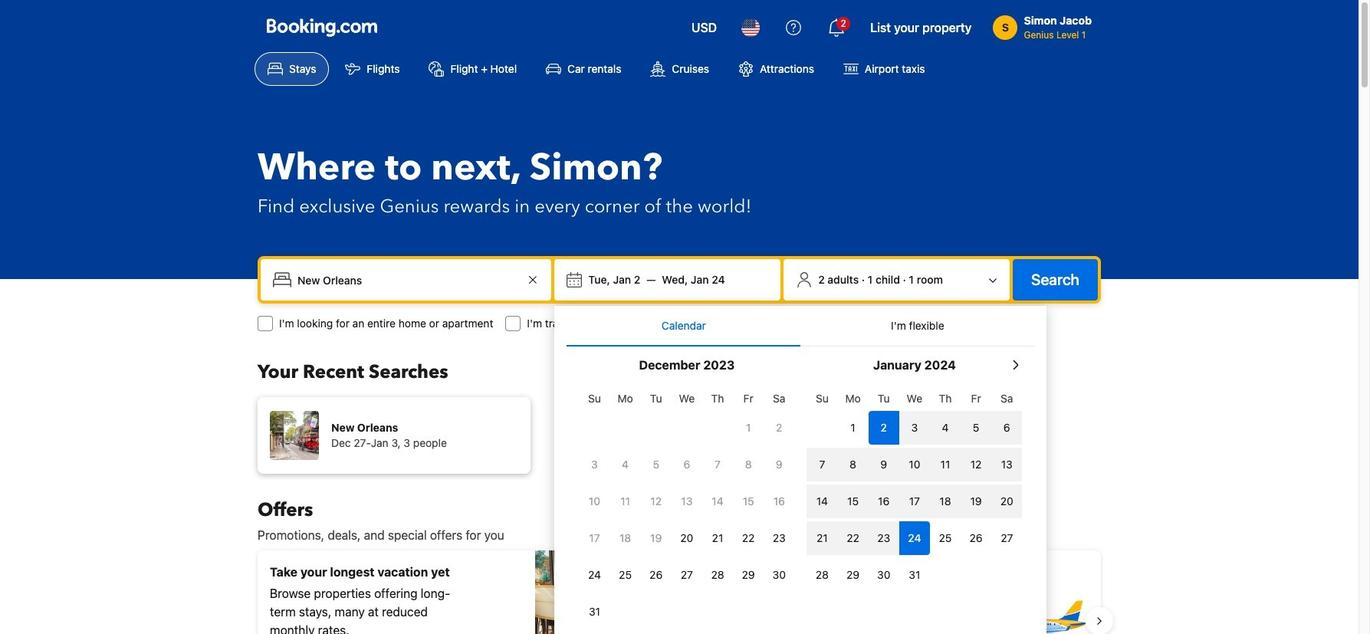 Task type: describe. For each thing, give the bounding box(es) containing it.
5 December 2023 checkbox
[[641, 448, 672, 482]]

16 January 2024 checkbox
[[869, 485, 900, 519]]

20 January 2024 checkbox
[[992, 485, 1023, 519]]

cell up 27 january 2024 checkbox
[[992, 482, 1023, 519]]

28 December 2023 checkbox
[[703, 558, 733, 592]]

13 December 2023 checkbox
[[672, 485, 703, 519]]

4 January 2024 checkbox
[[930, 411, 961, 445]]

29 January 2024 checkbox
[[838, 558, 869, 592]]

fly away to your dream vacation image
[[982, 568, 1089, 634]]

19 December 2023 checkbox
[[641, 522, 672, 555]]

23 January 2024 checkbox
[[869, 522, 900, 555]]

26 January 2024 checkbox
[[961, 522, 992, 555]]

cell up 30 january 2024 checkbox
[[869, 519, 900, 555]]

9 December 2023 checkbox
[[764, 448, 795, 482]]

18 December 2023 checkbox
[[610, 522, 641, 555]]

25 January 2024 checkbox
[[930, 522, 961, 555]]

cell up 25 january 2024 option
[[930, 482, 961, 519]]

28 January 2024 checkbox
[[807, 558, 838, 592]]

cell up 10 january 2024 checkbox
[[900, 408, 930, 445]]

11 January 2024 checkbox
[[930, 448, 961, 482]]

2 grid from the left
[[807, 384, 1023, 592]]

29 December 2023 checkbox
[[733, 558, 764, 592]]

5 January 2024 checkbox
[[961, 411, 992, 445]]

cell up 28 january 2024 option
[[807, 519, 838, 555]]

17 December 2023 checkbox
[[579, 522, 610, 555]]

6 December 2023 checkbox
[[672, 448, 703, 482]]

cell up 22 january 2024 checkbox
[[838, 482, 869, 519]]

cell up 15 january 2024 option
[[838, 445, 869, 482]]

30 December 2023 checkbox
[[764, 558, 795, 592]]

8 January 2024 checkbox
[[838, 448, 869, 482]]

3 December 2023 checkbox
[[579, 448, 610, 482]]

26 December 2023 checkbox
[[641, 558, 672, 592]]

30 January 2024 checkbox
[[869, 558, 900, 592]]

cell up 20 january 2024 option
[[992, 445, 1023, 482]]

2 December 2023 checkbox
[[764, 411, 795, 445]]

21 December 2023 checkbox
[[703, 522, 733, 555]]

cell up 21 january 2024 option
[[807, 482, 838, 519]]

15 January 2024 checkbox
[[838, 485, 869, 519]]

cell up 14 january 2024 option
[[807, 445, 838, 482]]

31 December 2023 checkbox
[[579, 595, 610, 629]]

19 January 2024 checkbox
[[961, 485, 992, 519]]

24 January 2024 checkbox
[[900, 522, 930, 555]]



Task type: locate. For each thing, give the bounding box(es) containing it.
cell up 31 january 2024 checkbox
[[900, 519, 930, 555]]

cell up the '24 january 2024' option
[[900, 482, 930, 519]]

6 January 2024 checkbox
[[992, 411, 1023, 445]]

14 December 2023 checkbox
[[703, 485, 733, 519]]

10 January 2024 checkbox
[[900, 448, 930, 482]]

24 December 2023 checkbox
[[579, 558, 610, 592]]

1 January 2024 checkbox
[[838, 411, 869, 445]]

tab list
[[567, 306, 1035, 347]]

cell
[[869, 408, 900, 445], [900, 408, 930, 445], [930, 408, 961, 445], [961, 408, 992, 445], [992, 408, 1023, 445], [807, 445, 838, 482], [838, 445, 869, 482], [869, 445, 900, 482], [900, 445, 930, 482], [930, 445, 961, 482], [961, 445, 992, 482], [992, 445, 1023, 482], [807, 482, 838, 519], [838, 482, 869, 519], [869, 482, 900, 519], [900, 482, 930, 519], [930, 482, 961, 519], [961, 482, 992, 519], [992, 482, 1023, 519], [807, 519, 838, 555], [838, 519, 869, 555], [869, 519, 900, 555], [900, 519, 930, 555]]

12 January 2024 checkbox
[[961, 448, 992, 482]]

27 January 2024 checkbox
[[992, 522, 1023, 555]]

25 December 2023 checkbox
[[610, 558, 641, 592]]

11 December 2023 checkbox
[[610, 485, 641, 519]]

7 December 2023 checkbox
[[703, 448, 733, 482]]

cell up 17 january 2024 option
[[900, 445, 930, 482]]

12 December 2023 checkbox
[[641, 485, 672, 519]]

9 January 2024 checkbox
[[869, 448, 900, 482]]

cell up 18 january 2024 checkbox
[[930, 445, 961, 482]]

cell up 16 january 2024 option
[[869, 445, 900, 482]]

13 January 2024 checkbox
[[992, 448, 1023, 482]]

1 horizontal spatial grid
[[807, 384, 1023, 592]]

8 December 2023 checkbox
[[733, 448, 764, 482]]

23 December 2023 checkbox
[[764, 522, 795, 555]]

15 December 2023 checkbox
[[733, 485, 764, 519]]

grid
[[579, 384, 795, 629], [807, 384, 1023, 592]]

cell up 19 january 2024 checkbox
[[961, 445, 992, 482]]

22 December 2023 checkbox
[[733, 522, 764, 555]]

cell up 12 january 2024 option
[[961, 408, 992, 445]]

0 horizontal spatial grid
[[579, 384, 795, 629]]

1 grid from the left
[[579, 384, 795, 629]]

take your longest vacation yet image
[[535, 551, 673, 634]]

1 December 2023 checkbox
[[733, 411, 764, 445]]

27 December 2023 checkbox
[[672, 558, 703, 592]]

cell up 23 january 2024 'checkbox'
[[869, 482, 900, 519]]

18 January 2024 checkbox
[[930, 485, 961, 519]]

cell up the 26 january 2024 checkbox
[[961, 482, 992, 519]]

cell up 11 january 2024 checkbox
[[930, 408, 961, 445]]

region
[[245, 545, 1114, 634]]

your account menu simon jacob genius level 1 element
[[994, 7, 1098, 42]]

2 January 2024 checkbox
[[869, 411, 900, 445]]

Where are you going? field
[[291, 266, 524, 294]]

16 December 2023 checkbox
[[764, 485, 795, 519]]

10 December 2023 checkbox
[[579, 485, 610, 519]]

cell up 9 january 2024 option
[[869, 408, 900, 445]]

21 January 2024 checkbox
[[807, 522, 838, 555]]

booking.com image
[[267, 18, 377, 37]]

4 December 2023 checkbox
[[610, 448, 641, 482]]

20 December 2023 checkbox
[[672, 522, 703, 555]]

22 January 2024 checkbox
[[838, 522, 869, 555]]

7 January 2024 checkbox
[[807, 448, 838, 482]]

31 January 2024 checkbox
[[900, 558, 930, 592]]

14 January 2024 checkbox
[[807, 485, 838, 519]]

3 January 2024 checkbox
[[900, 411, 930, 445]]

cell up 29 january 2024 option
[[838, 519, 869, 555]]

17 January 2024 checkbox
[[900, 485, 930, 519]]

cell up 13 january 2024 option
[[992, 408, 1023, 445]]



Task type: vqa. For each thing, say whether or not it's contained in the screenshot.
Take your longest vacation yet image
yes



